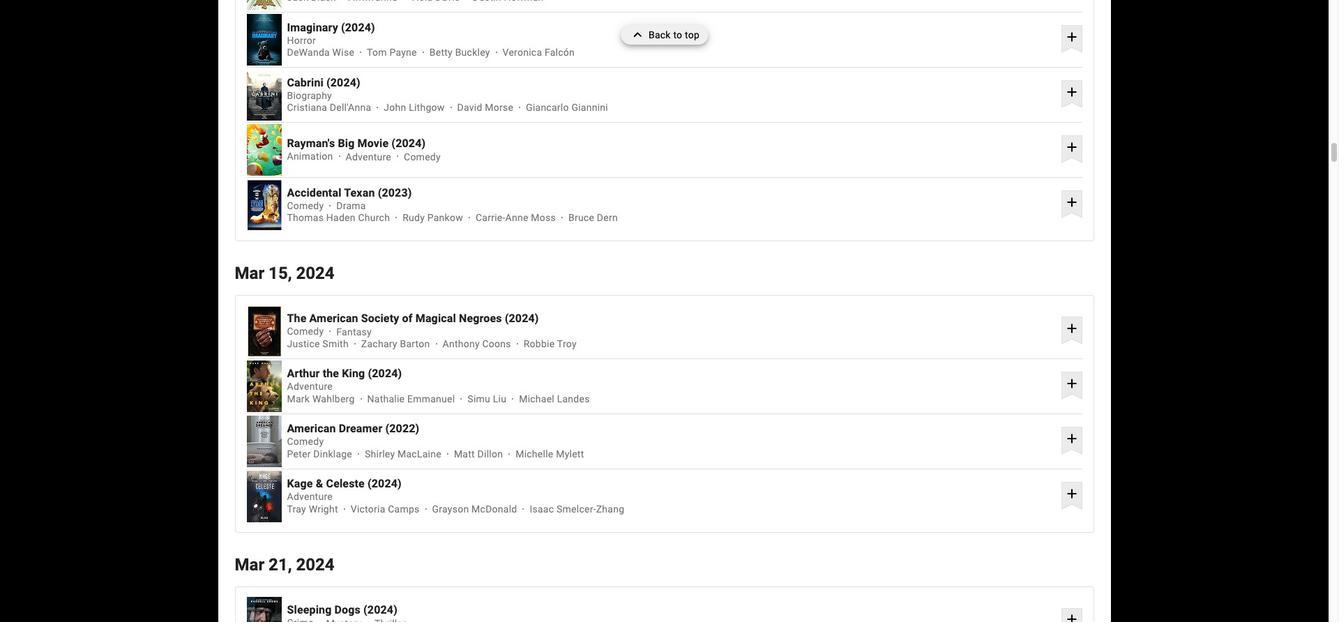 Task type: describe. For each thing, give the bounding box(es) containing it.
anthony
[[443, 339, 480, 350]]

veronica falcón
[[503, 47, 575, 58]]

0 vertical spatial adventure
[[346, 151, 392, 162]]

wright
[[309, 504, 338, 515]]

payne
[[390, 47, 417, 58]]

the
[[287, 312, 307, 326]]

group for sleeping dogs (2024)
[[247, 597, 282, 623]]

peter dinklage
[[287, 449, 352, 460]]

michelle
[[516, 449, 554, 460]]

michelle mylett
[[516, 449, 584, 460]]

mark
[[287, 394, 310, 405]]

2024 for mar 15, 2024
[[296, 264, 335, 283]]

dell'anna
[[330, 102, 372, 113]]

comedy inside american dreamer (2022) comedy
[[287, 437, 324, 448]]

adventure for celeste
[[287, 492, 333, 503]]

haden
[[327, 212, 356, 224]]

benjamin jensen, nova alessio, and andrew kospiak in kage & celeste (2024) image
[[247, 471, 282, 523]]

jack black, bryan cranston, viola davis, james hong, ian mcshane, and awkwafina in kung fu panda 4 (2024) image
[[247, 0, 282, 10]]

society
[[361, 312, 399, 326]]

15,
[[269, 264, 292, 283]]

bruce
[[569, 212, 595, 224]]

imaginary (2024) horror
[[287, 21, 375, 46]]

dewanda wise
[[287, 47, 355, 58]]

kage & celeste (2024) adventure
[[287, 478, 402, 503]]

imaginary
[[287, 21, 338, 34]]

grayson
[[432, 504, 469, 515]]

add image for biography
[[1064, 84, 1081, 100]]

(2024) up 'robbie'
[[505, 312, 539, 326]]

cabrini (2024) biography
[[287, 76, 361, 101]]

smith
[[323, 339, 349, 350]]

king
[[342, 367, 365, 381]]

tray wright
[[287, 504, 338, 515]]

accidental texan (2023)
[[287, 186, 412, 199]]

moss
[[531, 212, 556, 224]]

sleeping dogs (2024) button
[[287, 604, 1057, 617]]

isaac
[[530, 504, 554, 515]]

carrie-anne moss
[[476, 212, 556, 224]]

pankow
[[428, 212, 463, 224]]

david morse
[[457, 102, 514, 113]]

cabrini
[[287, 76, 324, 89]]

kage & celeste (2024) button
[[287, 478, 1057, 491]]

add image for the american society of magical negroes (2024)
[[1064, 320, 1081, 337]]

texan
[[344, 186, 375, 199]]

rayman's big movie (2024)
[[287, 137, 426, 150]]

isaac smelcer-zhang
[[530, 504, 625, 515]]

mcdonald
[[472, 504, 517, 515]]

comedy up justice
[[287, 326, 324, 338]]

mylett
[[556, 449, 584, 460]]

1 group from the top
[[247, 0, 282, 10]]

add image for imaginary (2024)
[[1064, 29, 1081, 45]]

fantasy
[[337, 326, 372, 338]]

tray
[[287, 504, 306, 515]]

rayman's big movie (2024) button
[[287, 137, 1057, 150]]

billy crystal and jack mcbrayer in rayman's big movie (2024) image
[[247, 124, 282, 176]]

michael landes
[[519, 394, 590, 405]]

troy
[[558, 339, 577, 350]]

church
[[358, 212, 390, 224]]

arthur the king (2024) adventure
[[287, 367, 402, 393]]

rudy pankow
[[403, 212, 463, 224]]

(2024) inside cabrini (2024) biography
[[327, 76, 361, 89]]

negroes
[[459, 312, 502, 326]]

thomas
[[287, 212, 324, 224]]

comedy up thomas
[[287, 200, 324, 211]]

nathalie
[[367, 394, 405, 405]]

tom
[[367, 47, 387, 58]]

back to top
[[649, 29, 700, 40]]

coons
[[483, 339, 511, 350]]

camps
[[388, 504, 420, 515]]

big
[[338, 137, 355, 150]]

bruce dern
[[569, 212, 618, 224]]

&
[[316, 478, 323, 491]]

landes
[[557, 394, 590, 405]]

kage
[[287, 478, 313, 491]]

group for arthur the king (2024)
[[247, 361, 282, 412]]

buckley
[[455, 47, 490, 58]]

justice smith
[[287, 339, 349, 350]]

falcón
[[545, 47, 575, 58]]

the american society of magical negroes (2024) image
[[247, 306, 282, 357]]

the
[[323, 367, 339, 381]]

peter
[[287, 449, 311, 460]]

group for imaginary (2024)
[[247, 14, 282, 66]]

wise
[[333, 47, 355, 58]]

horror
[[287, 35, 316, 46]]

movie
[[358, 137, 389, 150]]

rudy
[[403, 212, 425, 224]]

sleeping
[[287, 604, 332, 617]]

accidental texan (2023) button
[[287, 186, 1057, 199]]

nathalie emmanuel
[[367, 394, 455, 405]]



Task type: vqa. For each thing, say whether or not it's contained in the screenshot.
(2024)
yes



Task type: locate. For each thing, give the bounding box(es) containing it.
wahlberg
[[313, 394, 355, 405]]

adventure
[[346, 151, 392, 162], [287, 382, 333, 393], [287, 492, 333, 503]]

sleeping dogs (2024)
[[287, 604, 398, 617]]

group for american dreamer (2022)
[[247, 416, 282, 467]]

celeste
[[326, 478, 365, 491]]

group for cabrini (2024)
[[247, 69, 282, 121]]

2024
[[296, 264, 335, 283], [296, 555, 335, 575]]

group for the american society of magical negroes (2024)
[[247, 306, 282, 357]]

group left sleeping
[[247, 597, 282, 623]]

6 group from the top
[[247, 306, 282, 357]]

1 vertical spatial american
[[287, 423, 336, 436]]

cristiana
[[287, 102, 327, 113]]

american dreamer (2022) button
[[287, 423, 1057, 436]]

tom payne
[[367, 47, 417, 58]]

grayson mcdonald
[[432, 504, 517, 515]]

imaginary (2024) image
[[247, 14, 282, 66]]

group for rayman's big movie (2024)
[[247, 124, 282, 176]]

3 group from the top
[[247, 69, 282, 121]]

(2024) right dogs
[[364, 604, 398, 617]]

mark wahlberg
[[287, 394, 355, 405]]

mar
[[235, 264, 265, 283], [235, 555, 265, 575]]

mar for mar 15, 2024
[[235, 264, 265, 283]]

0 vertical spatial 2024
[[296, 264, 335, 283]]

(2024) inside kage & celeste (2024) adventure
[[368, 478, 402, 491]]

2 2024 from the top
[[296, 555, 335, 575]]

robbie
[[524, 339, 555, 350]]

zachary
[[361, 339, 398, 350]]

dern
[[597, 212, 618, 224]]

simu
[[468, 394, 491, 405]]

1 add image from the top
[[1064, 84, 1081, 100]]

(2024) up the victoria camps
[[368, 478, 402, 491]]

add image for sleeping dogs (2024)
[[1064, 612, 1081, 623]]

michael
[[519, 394, 555, 405]]

1 mar from the top
[[235, 264, 265, 283]]

10 group from the top
[[247, 597, 282, 623]]

comedy up peter
[[287, 437, 324, 448]]

mar 15, 2024
[[235, 264, 335, 283]]

smelcer-
[[557, 504, 597, 515]]

mar left the 21,
[[235, 555, 265, 575]]

4 add image from the top
[[1064, 375, 1081, 392]]

arthur the king (2024) button
[[287, 367, 1057, 381]]

american
[[310, 312, 358, 326], [287, 423, 336, 436]]

cristiana dell'anna
[[287, 102, 372, 113]]

david
[[457, 102, 483, 113]]

matt dillon
[[454, 449, 503, 460]]

2024 for mar 21, 2024
[[296, 555, 335, 575]]

mar left 15,
[[235, 264, 265, 283]]

giancarlo giannini
[[526, 102, 609, 113]]

lithgow
[[409, 102, 445, 113]]

7 group from the top
[[247, 361, 282, 412]]

2 group from the top
[[247, 14, 282, 66]]

(2024) inside arthur the king (2024) adventure
[[368, 367, 402, 381]]

(2022)
[[386, 423, 420, 436]]

0 vertical spatial american
[[310, 312, 358, 326]]

back to top button
[[621, 25, 708, 45]]

4 add image from the top
[[1064, 612, 1081, 623]]

add image for king
[[1064, 375, 1081, 392]]

1 vertical spatial 2024
[[296, 555, 335, 575]]

0 vertical spatial mar
[[235, 264, 265, 283]]

matt
[[454, 449, 475, 460]]

peter dinklage in american dreamer (2022) image
[[247, 416, 282, 467]]

comedy
[[404, 151, 441, 162], [287, 200, 324, 211], [287, 326, 324, 338], [287, 437, 324, 448]]

cabrini (2024) button
[[287, 76, 1057, 89]]

mark wahlberg in arthur the king (2024) image
[[247, 361, 282, 412]]

group up imaginary (2024) image
[[247, 0, 282, 10]]

victoria
[[351, 504, 386, 515]]

add image
[[1064, 29, 1081, 45], [1064, 320, 1081, 337], [1064, 430, 1081, 447], [1064, 612, 1081, 623]]

(2024) up nathalie
[[368, 367, 402, 381]]

2024 right 15,
[[296, 264, 335, 283]]

to
[[674, 29, 683, 40]]

2 mar from the top
[[235, 555, 265, 575]]

group for accidental texan (2023)
[[247, 179, 282, 231]]

betty buckley
[[430, 47, 490, 58]]

group left tray
[[247, 471, 282, 523]]

drama
[[337, 200, 366, 211]]

add image
[[1064, 84, 1081, 100], [1064, 139, 1081, 156], [1064, 194, 1081, 211], [1064, 375, 1081, 392], [1064, 486, 1081, 502]]

5 group from the top
[[247, 179, 282, 231]]

carrie-
[[476, 212, 506, 224]]

add image for american dreamer (2022)
[[1064, 430, 1081, 447]]

group left thomas
[[247, 179, 282, 231]]

shirley
[[365, 449, 395, 460]]

anthony coons
[[443, 339, 511, 350]]

9 group from the top
[[247, 471, 282, 523]]

john lithgow
[[384, 102, 445, 113]]

dreamer
[[339, 423, 383, 436]]

2024 right the 21,
[[296, 555, 335, 575]]

1 2024 from the top
[[296, 264, 335, 283]]

american up "fantasy"
[[310, 312, 358, 326]]

2 add image from the top
[[1064, 320, 1081, 337]]

3 add image from the top
[[1064, 430, 1081, 447]]

adventure up the tray wright
[[287, 492, 333, 503]]

zhang
[[597, 504, 625, 515]]

1 add image from the top
[[1064, 29, 1081, 45]]

21,
[[269, 555, 292, 575]]

adventure down arthur
[[287, 382, 333, 393]]

of
[[402, 312, 413, 326]]

victoria camps
[[351, 504, 420, 515]]

american up peter dinklage on the bottom left
[[287, 423, 336, 436]]

american dreamer (2022) comedy
[[287, 423, 420, 448]]

group left mark
[[247, 361, 282, 412]]

add image for celeste
[[1064, 486, 1081, 502]]

adventure inside arthur the king (2024) adventure
[[287, 382, 333, 393]]

dillon
[[478, 449, 503, 460]]

(2024)
[[341, 21, 375, 34], [327, 76, 361, 89], [392, 137, 426, 150], [505, 312, 539, 326], [368, 367, 402, 381], [368, 478, 402, 491], [364, 604, 398, 617]]

3 add image from the top
[[1064, 194, 1081, 211]]

animation
[[287, 151, 333, 162]]

expand less image
[[629, 25, 649, 45]]

(2023)
[[378, 186, 412, 199]]

american inside american dreamer (2022) comedy
[[287, 423, 336, 436]]

john
[[384, 102, 407, 113]]

group left cabrini
[[247, 69, 282, 121]]

thomas haden church
[[287, 212, 390, 224]]

mar 21, 2024
[[235, 555, 335, 575]]

group down jack black, bryan cranston, viola davis, james hong, ian mcshane, and awkwafina in kung fu panda 4 (2024) image at the top of the page
[[247, 14, 282, 66]]

group for kage & celeste (2024)
[[247, 471, 282, 523]]

(2024) up wise on the top
[[341, 21, 375, 34]]

mar for mar 21, 2024
[[235, 555, 265, 575]]

the american society of magical negroes (2024) button
[[287, 312, 1057, 326]]

8 group from the top
[[247, 416, 282, 467]]

2 add image from the top
[[1064, 139, 1081, 156]]

4 group from the top
[[247, 124, 282, 176]]

barton
[[400, 339, 430, 350]]

comedy up the (2023)
[[404, 151, 441, 162]]

(2024) inside imaginary (2024) horror
[[341, 21, 375, 34]]

(2024) right movie
[[392, 137, 426, 150]]

group left animation
[[247, 124, 282, 176]]

top
[[685, 29, 700, 40]]

group
[[247, 0, 282, 10], [247, 14, 282, 66], [247, 69, 282, 121], [247, 124, 282, 176], [247, 179, 282, 231], [247, 306, 282, 357], [247, 361, 282, 412], [247, 416, 282, 467], [247, 471, 282, 523], [247, 597, 282, 623]]

morse
[[485, 102, 514, 113]]

anne
[[506, 212, 529, 224]]

robbie troy
[[524, 339, 577, 350]]

(2024) up dell'anna
[[327, 76, 361, 89]]

russell crowe in sleeping dogs (2024) image
[[247, 597, 282, 623]]

bruce dern, thomas haden church, carrie-anne moss, and rudy pankow in accidental texan (2023) image
[[247, 179, 282, 231]]

dinklage
[[314, 449, 352, 460]]

the american society of magical negroes (2024)
[[287, 312, 539, 326]]

group left peter
[[247, 416, 282, 467]]

maclaine
[[398, 449, 442, 460]]

adventure for king
[[287, 382, 333, 393]]

1 vertical spatial mar
[[235, 555, 265, 575]]

group left the
[[247, 306, 282, 357]]

giancarlo
[[526, 102, 569, 113]]

dewanda
[[287, 47, 330, 58]]

5 add image from the top
[[1064, 486, 1081, 502]]

adventure inside kage & celeste (2024) adventure
[[287, 492, 333, 503]]

giannini
[[572, 102, 609, 113]]

2 vertical spatial adventure
[[287, 492, 333, 503]]

magical
[[416, 312, 456, 326]]

back
[[649, 29, 671, 40]]

adventure down movie
[[346, 151, 392, 162]]

1 vertical spatial adventure
[[287, 382, 333, 393]]

biography
[[287, 90, 332, 101]]

cristiana dell'anna in cabrini (2024) image
[[247, 69, 282, 121]]



